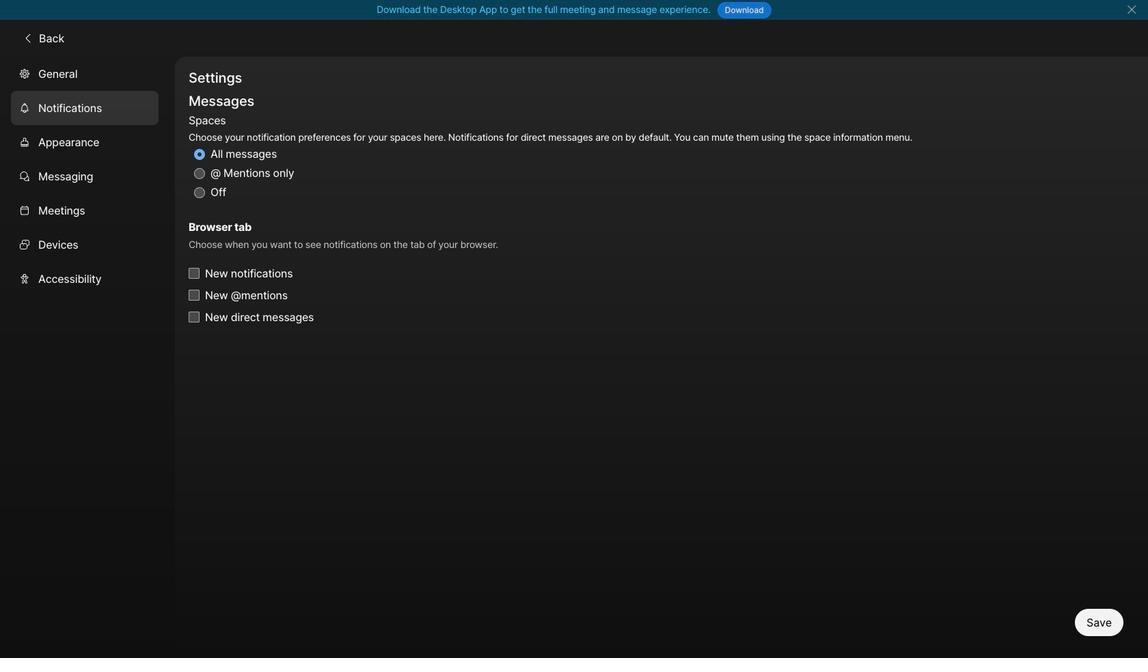 Task type: locate. For each thing, give the bounding box(es) containing it.
messaging tab
[[11, 159, 159, 193]]

meetings tab
[[11, 193, 159, 227]]

notifications tab
[[11, 91, 159, 125]]

option group
[[189, 111, 913, 202]]

cancel_16 image
[[1127, 4, 1138, 15]]

@ Mentions only radio
[[194, 168, 205, 179]]

appearance tab
[[11, 125, 159, 159]]

devices tab
[[11, 227, 159, 262]]



Task type: vqa. For each thing, say whether or not it's contained in the screenshot.
Meetings "tab"
yes



Task type: describe. For each thing, give the bounding box(es) containing it.
general tab
[[11, 57, 159, 91]]

All messages radio
[[194, 149, 205, 160]]

settings navigation
[[0, 57, 175, 658]]

Off radio
[[194, 187, 205, 198]]

accessibility tab
[[11, 262, 159, 296]]



